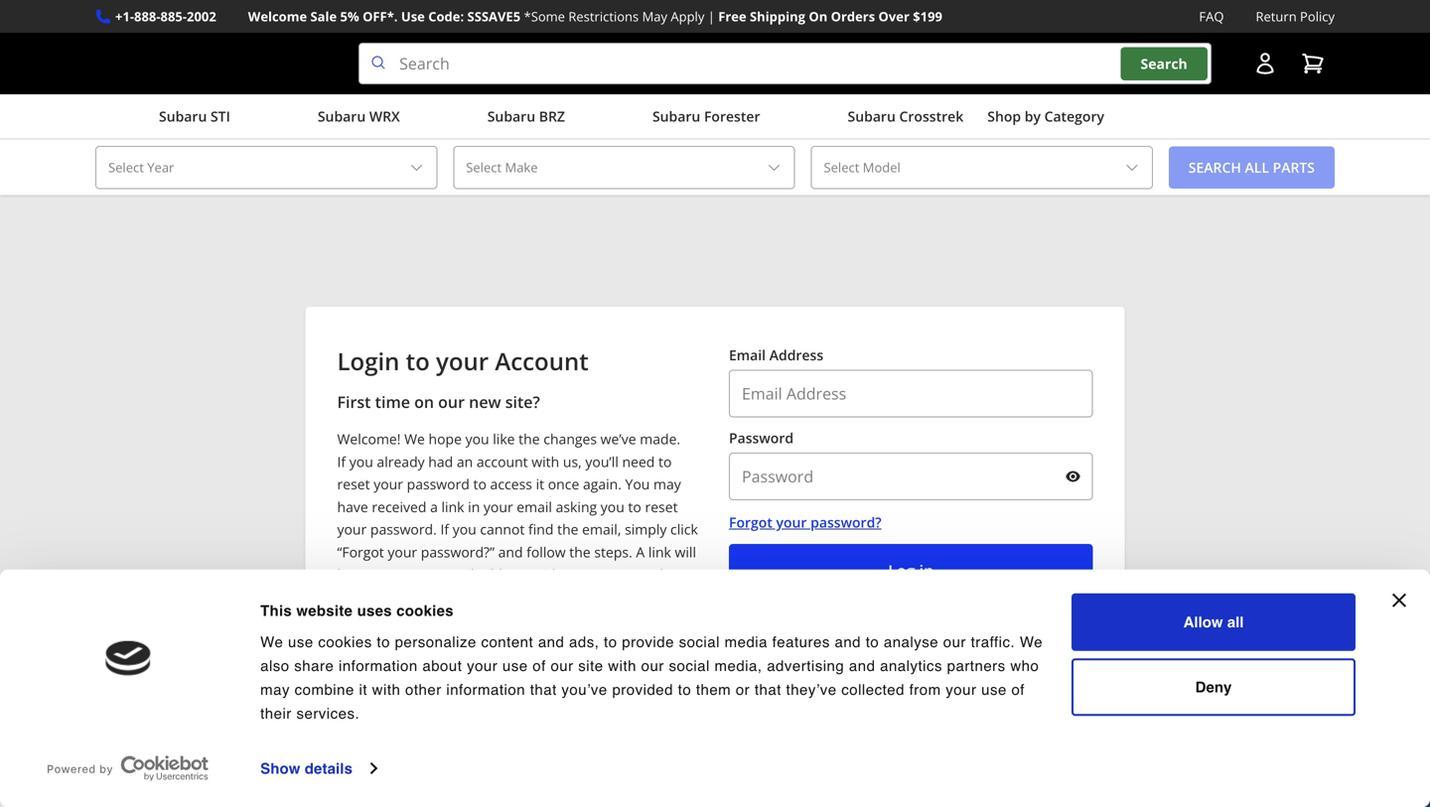 Task type: describe. For each thing, give the bounding box(es) containing it.
tab panel containing this website uses cookies
[[255, 594, 1072, 784]]

subaru wrx button
[[254, 98, 400, 138]]

forester
[[704, 107, 761, 126]]

forgot your password? link
[[729, 513, 1093, 533]]

advertising
[[767, 658, 845, 675]]

Select Year button
[[95, 146, 437, 189]]

sti
[[211, 107, 230, 126]]

to left the access on the left
[[473, 475, 487, 494]]

allow
[[1184, 614, 1224, 631]]

return
[[1256, 7, 1297, 25]]

0 vertical spatial the
[[519, 430, 540, 449]]

1 horizontal spatial if
[[441, 520, 449, 539]]

shop by category
[[988, 107, 1105, 126]]

show details link
[[260, 754, 376, 784]]

our up 'partners'
[[944, 634, 967, 651]]

brz
[[539, 107, 565, 126]]

share
[[294, 658, 334, 675]]

allow all button
[[1072, 594, 1356, 651]]

over
[[879, 7, 910, 25]]

welcome! we hope you like the changes we've made. if you already had an account with us, you'll need to reset your password to access it once again. you may have received a link in your email asking you to reset your password. if you cannot find the email, simply click "forgot your password?" and follow the steps. a link will be sent to your email address with reset password instructions.
[[337, 430, 698, 607]]

sssave5
[[467, 7, 521, 25]]

your down password.
[[388, 543, 417, 562]]

a
[[636, 543, 645, 562]]

media
[[725, 634, 768, 651]]

a
[[430, 498, 438, 516]]

select model image
[[1124, 160, 1140, 176]]

new
[[469, 391, 501, 413]]

also
[[260, 658, 290, 675]]

logo image
[[105, 642, 151, 676]]

you up "an"
[[466, 430, 489, 449]]

password?
[[811, 513, 882, 532]]

login
[[337, 345, 400, 378]]

have
[[337, 498, 368, 516]]

apply
[[671, 7, 705, 25]]

analyse
[[884, 634, 939, 651]]

0 horizontal spatial we
[[260, 634, 284, 651]]

2 vertical spatial the
[[570, 543, 591, 562]]

subaru sti
[[159, 107, 230, 126]]

details
[[305, 760, 353, 777]]

you down welcome! at the bottom left of page
[[349, 452, 373, 471]]

provide
[[622, 634, 674, 651]]

0 horizontal spatial email
[[439, 565, 474, 584]]

features
[[773, 634, 830, 651]]

account
[[495, 345, 589, 378]]

your down have
[[337, 520, 367, 539]]

an
[[457, 452, 473, 471]]

media,
[[715, 658, 763, 675]]

address
[[478, 565, 529, 584]]

to right ads, at the left bottom of page
[[604, 634, 617, 651]]

free
[[719, 7, 747, 25]]

5%
[[340, 7, 359, 25]]

search input field
[[359, 43, 1212, 85]]

us,
[[563, 452, 582, 471]]

in inside 'forgot your password? log in'
[[920, 560, 934, 582]]

your down 'content' in the bottom left of the page
[[467, 658, 498, 675]]

button image
[[1254, 52, 1278, 76]]

0 vertical spatial of
[[533, 658, 546, 675]]

be
[[337, 565, 354, 584]]

return policy
[[1256, 7, 1335, 25]]

select year image
[[409, 160, 424, 176]]

1 vertical spatial social
[[669, 658, 710, 675]]

with down follow in the bottom left of the page
[[533, 565, 561, 584]]

subaru wrx
[[318, 107, 400, 126]]

search
[[1141, 54, 1188, 73]]

|
[[708, 7, 715, 25]]

+1-888-885-2002 link
[[115, 6, 216, 27]]

Select Make button
[[453, 146, 795, 189]]

powered by cookiebot link
[[41, 754, 215, 784]]

simply
[[625, 520, 667, 539]]

to down made. at the left bottom of page
[[659, 452, 672, 471]]

policy
[[1300, 7, 1335, 25]]

we've
[[601, 430, 636, 449]]

subaru for subaru wrx
[[318, 107, 366, 126]]

we inside welcome! we hope you like the changes we've made. if you already had an account with us, you'll need to reset your password to access it once again. you may have received a link in your email asking you to reset your password. if you cannot find the email, simply click "forgot your password?" and follow the steps. a link will be sent to your email address with reset password instructions.
[[404, 430, 425, 449]]

password.
[[370, 520, 437, 539]]

provided
[[612, 681, 674, 699]]

0 vertical spatial social
[[679, 634, 720, 651]]

log
[[888, 560, 915, 582]]

search button
[[1121, 47, 1208, 80]]

on
[[809, 7, 828, 25]]

you up password?"
[[453, 520, 477, 539]]

+1-
[[115, 7, 134, 25]]

with up "provided"
[[608, 658, 637, 675]]

follow
[[527, 543, 566, 562]]

on
[[414, 391, 434, 413]]

password?"
[[421, 543, 495, 562]]

will
[[675, 543, 696, 562]]

1 horizontal spatial information
[[446, 681, 526, 699]]

site
[[578, 658, 604, 675]]

it inside we use cookies to personalize content and ads, to provide social media features and to analyse our traffic. we also share information about your use of our site with our social media, advertising and analytics partners who may combine it with other information that you've provided to them or that they've collected from your use of their services.
[[359, 681, 368, 699]]

allow all
[[1184, 614, 1244, 631]]

our right on
[[438, 391, 465, 413]]

0 horizontal spatial if
[[337, 452, 346, 471]]

subaru for subaru sti
[[159, 107, 207, 126]]

other
[[405, 681, 442, 699]]

Select Model button
[[811, 146, 1153, 189]]

email,
[[582, 520, 621, 539]]

to right 'sent'
[[389, 565, 402, 584]]

2 vertical spatial use
[[982, 681, 1007, 699]]

from
[[910, 681, 941, 699]]

find
[[529, 520, 554, 539]]

1 vertical spatial reset
[[645, 498, 678, 516]]

faq link
[[1200, 6, 1224, 27]]

this
[[260, 602, 292, 620]]

subaru crosstrek button
[[784, 98, 964, 138]]

already
[[377, 452, 425, 471]]

return policy link
[[1256, 6, 1335, 27]]

instructions.
[[337, 588, 417, 607]]

log in button
[[729, 544, 1093, 599]]

traffic.
[[971, 634, 1015, 651]]

1 horizontal spatial reset
[[564, 565, 597, 584]]

email address
[[729, 346, 824, 365]]



Task type: locate. For each thing, give the bounding box(es) containing it.
social up media,
[[679, 634, 720, 651]]

and right features on the right of the page
[[835, 634, 861, 651]]

deny button
[[1072, 659, 1356, 717]]

1 vertical spatial use
[[503, 658, 528, 675]]

forgot
[[729, 513, 773, 532]]

you
[[466, 430, 489, 449], [349, 452, 373, 471], [601, 498, 625, 516], [453, 520, 477, 539]]

1 horizontal spatial use
[[503, 658, 528, 675]]

reset down steps.
[[564, 565, 597, 584]]

1 subaru from the left
[[159, 107, 207, 126]]

888-
[[134, 7, 160, 25]]

1 vertical spatial may
[[260, 681, 290, 699]]

0 horizontal spatial cookies
[[318, 634, 372, 651]]

1 horizontal spatial password
[[601, 565, 664, 584]]

1 vertical spatial if
[[441, 520, 449, 539]]

of down who
[[1012, 681, 1025, 699]]

and up address
[[498, 543, 523, 562]]

2 that from the left
[[755, 681, 782, 699]]

we
[[404, 430, 425, 449], [260, 634, 284, 651], [1020, 634, 1043, 651]]

cookies down this website uses cookies
[[318, 634, 372, 651]]

1 vertical spatial information
[[446, 681, 526, 699]]

reset up the simply
[[645, 498, 678, 516]]

time
[[375, 391, 410, 413]]

email
[[729, 346, 766, 365]]

link right a
[[442, 498, 464, 516]]

2 horizontal spatial use
[[982, 681, 1007, 699]]

2 horizontal spatial we
[[1020, 634, 1043, 651]]

use down 'partners'
[[982, 681, 1007, 699]]

with left other
[[372, 681, 401, 699]]

with left us,
[[532, 452, 560, 471]]

our
[[438, 391, 465, 413], [944, 634, 967, 651], [551, 658, 574, 675], [641, 658, 664, 675]]

in
[[468, 498, 480, 516], [920, 560, 934, 582]]

may inside we use cookies to personalize content and ads, to provide social media features and to analyse our traffic. we also share information about your use of our site with our social media, advertising and analytics partners who may combine it with other information that you've provided to them or that they've collected from your use of their services.
[[260, 681, 290, 699]]

your up the cannot
[[484, 498, 513, 516]]

subaru inside "dropdown button"
[[488, 107, 536, 126]]

in right the log
[[920, 560, 934, 582]]

it left once
[[536, 475, 545, 494]]

Password password field
[[729, 453, 1093, 501]]

with
[[532, 452, 560, 471], [533, 565, 561, 584], [608, 658, 637, 675], [372, 681, 401, 699]]

you down again.
[[601, 498, 625, 516]]

we use cookies to personalize content and ads, to provide social media features and to analyse our traffic. we also share information about your use of our site with our social media, advertising and analytics partners who may combine it with other information that you've provided to them or that they've collected from your use of their services.
[[260, 634, 1043, 723]]

subaru sti button
[[95, 98, 230, 138]]

show
[[260, 760, 301, 777]]

if up password?"
[[441, 520, 449, 539]]

0 vertical spatial link
[[442, 498, 464, 516]]

2002
[[187, 7, 216, 25]]

link right the a at the left
[[649, 543, 671, 562]]

welcome
[[248, 7, 307, 25]]

address
[[770, 346, 824, 365]]

0 horizontal spatial password
[[407, 475, 470, 494]]

that right or
[[755, 681, 782, 699]]

shop
[[988, 107, 1021, 126]]

password
[[407, 475, 470, 494], [601, 565, 664, 584]]

if down welcome! at the bottom left of page
[[337, 452, 346, 471]]

0 vertical spatial if
[[337, 452, 346, 471]]

0 vertical spatial it
[[536, 475, 545, 494]]

1 horizontal spatial it
[[536, 475, 545, 494]]

reset up have
[[337, 475, 370, 494]]

select make image
[[766, 160, 782, 176]]

subaru left crosstrek in the top of the page
[[848, 107, 896, 126]]

0 horizontal spatial it
[[359, 681, 368, 699]]

0 horizontal spatial reset
[[337, 475, 370, 494]]

them
[[696, 681, 731, 699]]

0 horizontal spatial use
[[288, 634, 314, 651]]

1 vertical spatial password
[[601, 565, 664, 584]]

1 vertical spatial it
[[359, 681, 368, 699]]

they've
[[786, 681, 837, 699]]

subaru for subaru brz
[[488, 107, 536, 126]]

the down email,
[[570, 543, 591, 562]]

1 horizontal spatial email
[[517, 498, 552, 516]]

1 that from the left
[[530, 681, 557, 699]]

to down you
[[628, 498, 642, 516]]

services.
[[297, 705, 360, 723]]

0 vertical spatial reset
[[337, 475, 370, 494]]

information down about
[[446, 681, 526, 699]]

information
[[339, 658, 418, 675], [446, 681, 526, 699]]

0 horizontal spatial that
[[530, 681, 557, 699]]

cookies
[[397, 602, 454, 620], [318, 634, 372, 651]]

1 vertical spatial link
[[649, 543, 671, 562]]

that left "you've"
[[530, 681, 557, 699]]

changes
[[544, 430, 597, 449]]

the down the asking
[[557, 520, 579, 539]]

"forgot
[[337, 543, 384, 562]]

link
[[442, 498, 464, 516], [649, 543, 671, 562]]

our left the site
[[551, 658, 574, 675]]

1 horizontal spatial cookies
[[397, 602, 454, 620]]

email down password?"
[[439, 565, 474, 584]]

steps.
[[594, 543, 633, 562]]

0 vertical spatial email
[[517, 498, 552, 516]]

and
[[498, 543, 523, 562], [538, 634, 565, 651], [835, 634, 861, 651], [849, 658, 876, 675]]

1 vertical spatial cookies
[[318, 634, 372, 651]]

click
[[671, 520, 698, 539]]

had
[[428, 452, 453, 471]]

use up the share
[[288, 634, 314, 651]]

that
[[530, 681, 557, 699], [755, 681, 782, 699]]

subaru left forester at the top of page
[[653, 107, 701, 126]]

we up who
[[1020, 634, 1043, 651]]

subaru for subaru forester
[[653, 107, 701, 126]]

wrx
[[369, 107, 400, 126]]

login to your account
[[337, 345, 589, 378]]

1 vertical spatial email
[[439, 565, 474, 584]]

0 horizontal spatial of
[[533, 658, 546, 675]]

a collage of action shots of vehicles image
[[0, 195, 1431, 791]]

in right a
[[468, 498, 480, 516]]

may inside welcome! we hope you like the changes we've made. if you already had an account with us, you'll need to reset your password to access it once again. you may have received a link in your email asking you to reset your password. if you cannot find the email, simply click "forgot your password?" and follow the steps. a link will be sent to your email address with reset password instructions.
[[654, 475, 681, 494]]

we up the already
[[404, 430, 425, 449]]

0 vertical spatial cookies
[[397, 602, 454, 620]]

tab panel
[[255, 594, 1072, 784]]

0 horizontal spatial information
[[339, 658, 418, 675]]

access
[[490, 475, 532, 494]]

category
[[1045, 107, 1105, 126]]

sent
[[357, 565, 385, 584]]

need
[[622, 452, 655, 471]]

website
[[296, 602, 353, 620]]

who
[[1011, 658, 1040, 675]]

like
[[493, 430, 515, 449]]

toggle password visibility image
[[1065, 469, 1081, 485]]

uses
[[357, 602, 392, 620]]

password down had
[[407, 475, 470, 494]]

to
[[406, 345, 430, 378], [659, 452, 672, 471], [473, 475, 487, 494], [628, 498, 642, 516], [389, 565, 402, 584], [377, 634, 390, 651], [604, 634, 617, 651], [866, 634, 879, 651], [678, 681, 692, 699]]

your up received
[[374, 475, 403, 494]]

information up other
[[339, 658, 418, 675]]

subaru left brz
[[488, 107, 536, 126]]

subaru brz button
[[424, 98, 565, 138]]

to left analyse
[[866, 634, 879, 651]]

the right the like
[[519, 430, 540, 449]]

our down provide
[[641, 658, 664, 675]]

0 vertical spatial password
[[407, 475, 470, 494]]

social up them
[[669, 658, 710, 675]]

0 horizontal spatial in
[[468, 498, 480, 516]]

if
[[337, 452, 346, 471], [441, 520, 449, 539]]

0 horizontal spatial may
[[260, 681, 290, 699]]

1 horizontal spatial we
[[404, 430, 425, 449]]

1 vertical spatial in
[[920, 560, 934, 582]]

hope
[[429, 430, 462, 449]]

$199
[[913, 7, 943, 25]]

1 horizontal spatial of
[[1012, 681, 1025, 699]]

*some
[[524, 7, 565, 25]]

may
[[642, 7, 668, 25]]

password down the a at the left
[[601, 565, 664, 584]]

your down password?"
[[406, 565, 435, 584]]

password
[[729, 429, 794, 448]]

1 horizontal spatial in
[[920, 560, 934, 582]]

0 vertical spatial use
[[288, 634, 314, 651]]

1 vertical spatial of
[[1012, 681, 1025, 699]]

by
[[1025, 107, 1041, 126]]

the
[[519, 430, 540, 449], [557, 520, 579, 539], [570, 543, 591, 562]]

4 subaru from the left
[[653, 107, 701, 126]]

cookies inside we use cookies to personalize content and ads, to provide social media features and to analyse our traffic. we also share information about your use of our site with our social media, advertising and analytics partners who may combine it with other information that you've provided to them or that they've collected from your use of their services.
[[318, 634, 372, 651]]

we up also
[[260, 634, 284, 651]]

about
[[423, 658, 462, 675]]

to left them
[[678, 681, 692, 699]]

all
[[1228, 614, 1244, 631]]

it inside welcome! we hope you like the changes we've made. if you already had an account with us, you'll need to reset your password to access it once again. you may have received a link in your email asking you to reset your password. if you cannot find the email, simply click "forgot your password?" and follow the steps. a link will be sent to your email address with reset password instructions.
[[536, 475, 545, 494]]

to up on
[[406, 345, 430, 378]]

logo - opens in a new window image
[[48, 756, 208, 782]]

use down 'content' in the bottom left of the page
[[503, 658, 528, 675]]

received
[[372, 498, 427, 516]]

3 subaru from the left
[[488, 107, 536, 126]]

Email Address text field
[[729, 370, 1093, 418]]

ads,
[[569, 634, 599, 651]]

analytics
[[880, 658, 943, 675]]

your down 'partners'
[[946, 681, 977, 699]]

and inside welcome! we hope you like the changes we've made. if you already had an account with us, you'll need to reset your password to access it once again. you may have received a link in your email asking you to reset your password. if you cannot find the email, simply click "forgot your password?" and follow the steps. a link will be sent to your email address with reset password instructions.
[[498, 543, 523, 562]]

partners
[[947, 658, 1006, 675]]

your right forgot
[[776, 513, 807, 532]]

of down 'content' in the bottom left of the page
[[533, 658, 546, 675]]

content
[[481, 634, 534, 651]]

cookies up personalize
[[397, 602, 454, 620]]

may down also
[[260, 681, 290, 699]]

it right combine
[[359, 681, 368, 699]]

close banner image
[[1393, 594, 1407, 608]]

it
[[536, 475, 545, 494], [359, 681, 368, 699]]

0 vertical spatial information
[[339, 658, 418, 675]]

made.
[[640, 430, 681, 449]]

use
[[401, 7, 425, 25]]

885-
[[160, 7, 187, 25]]

collected
[[842, 681, 905, 699]]

5 subaru from the left
[[848, 107, 896, 126]]

email up "find" at the bottom of the page
[[517, 498, 552, 516]]

crosstrek
[[900, 107, 964, 126]]

subaru for subaru crosstrek
[[848, 107, 896, 126]]

2 subaru from the left
[[318, 107, 366, 126]]

your inside 'forgot your password? log in'
[[776, 513, 807, 532]]

2 horizontal spatial reset
[[645, 498, 678, 516]]

1 horizontal spatial may
[[654, 475, 681, 494]]

personalize
[[395, 634, 477, 651]]

0 vertical spatial in
[[468, 498, 480, 516]]

faq
[[1200, 7, 1224, 25]]

of
[[533, 658, 546, 675], [1012, 681, 1025, 699]]

1 vertical spatial the
[[557, 520, 579, 539]]

1 horizontal spatial that
[[755, 681, 782, 699]]

1 horizontal spatial link
[[649, 543, 671, 562]]

and up collected at right
[[849, 658, 876, 675]]

0 horizontal spatial link
[[442, 498, 464, 516]]

orders
[[831, 7, 875, 25]]

subaru
[[159, 107, 207, 126], [318, 107, 366, 126], [488, 107, 536, 126], [653, 107, 701, 126], [848, 107, 896, 126]]

2 vertical spatial reset
[[564, 565, 597, 584]]

and left ads, at the left bottom of page
[[538, 634, 565, 651]]

your up new
[[436, 345, 489, 378]]

subaru left sti
[[159, 107, 207, 126]]

0 vertical spatial may
[[654, 475, 681, 494]]

may right you
[[654, 475, 681, 494]]

+1-888-885-2002
[[115, 7, 216, 25]]

subaru left wrx
[[318, 107, 366, 126]]

subaru brz
[[488, 107, 565, 126]]

to down the uses
[[377, 634, 390, 651]]

first time on our new site?
[[337, 391, 540, 413]]

subaru crosstrek
[[848, 107, 964, 126]]

in inside welcome! we hope you like the changes we've made. if you already had an account with us, you'll need to reset your password to access it once again. you may have received a link in your email asking you to reset your password. if you cannot find the email, simply click "forgot your password?" and follow the steps. a link will be sent to your email address with reset password instructions.
[[468, 498, 480, 516]]

or
[[736, 681, 750, 699]]



Task type: vqa. For each thing, say whether or not it's contained in the screenshot.
leftmost "of"
yes



